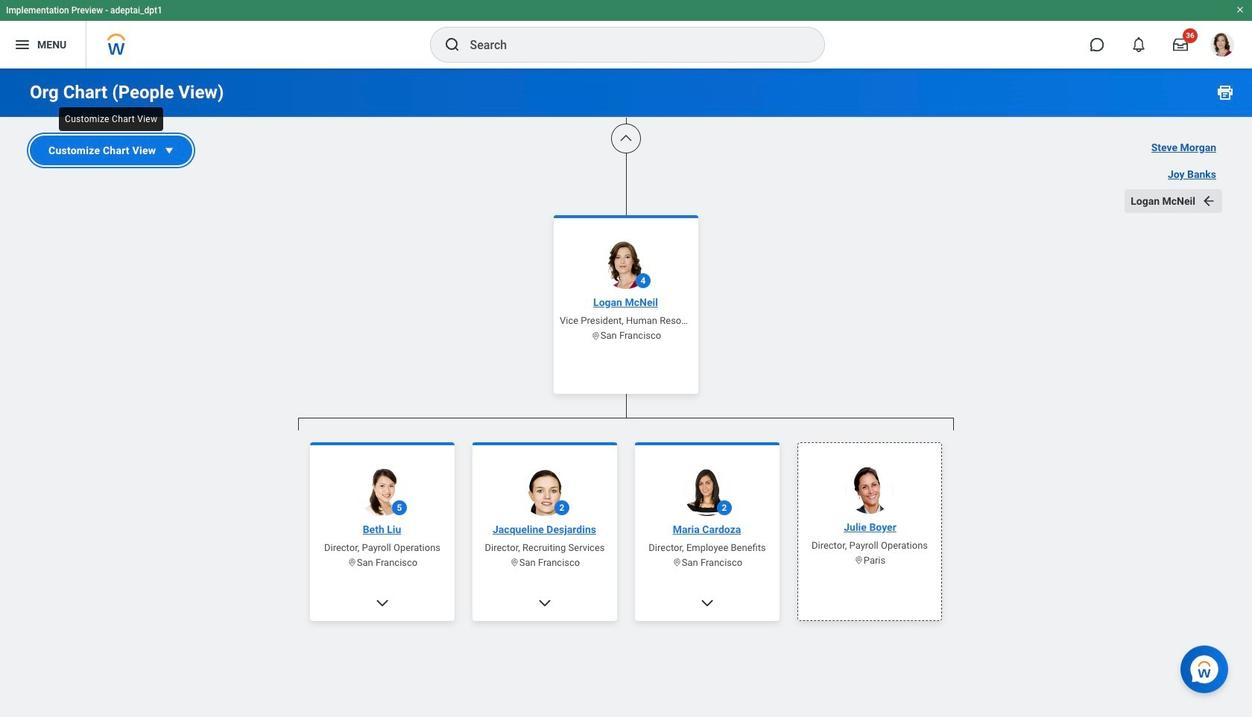 Task type: describe. For each thing, give the bounding box(es) containing it.
location image
[[854, 556, 864, 566]]

search image
[[443, 36, 461, 54]]

location image for second chevron down image from the right
[[347, 558, 357, 568]]

1 chevron down image from the left
[[375, 596, 390, 611]]

notifications large image
[[1132, 37, 1147, 52]]

Search Workday  search field
[[470, 28, 794, 61]]

2 chevron down image from the left
[[700, 596, 715, 611]]

inbox large image
[[1173, 37, 1188, 52]]

justify image
[[13, 36, 31, 54]]

caret down image
[[162, 143, 177, 158]]

chevron down image
[[538, 596, 552, 611]]



Task type: locate. For each thing, give the bounding box(es) containing it.
location image for chevron down icon
[[510, 558, 519, 568]]

main content
[[0, 0, 1253, 718]]

profile logan mcneil image
[[1211, 33, 1235, 60]]

close environment banner image
[[1236, 5, 1245, 14]]

chevron down image
[[375, 596, 390, 611], [700, 596, 715, 611]]

location image for 1st chevron down image from the right
[[672, 558, 682, 568]]

0 horizontal spatial chevron down image
[[375, 596, 390, 611]]

chevron up image
[[619, 131, 634, 146]]

1 horizontal spatial chevron down image
[[700, 596, 715, 611]]

location image
[[591, 331, 601, 341], [347, 558, 357, 568], [510, 558, 519, 568], [672, 558, 682, 568]]

print org chart image
[[1217, 84, 1235, 101]]

banner
[[0, 0, 1253, 69]]

tooltip
[[54, 103, 168, 136]]

logan mcneil, logan mcneil, 4 direct reports element
[[298, 431, 954, 718]]

arrow left image
[[1202, 194, 1217, 209]]



Task type: vqa. For each thing, say whether or not it's contained in the screenshot.
the left location icon's chevron down icon
yes



